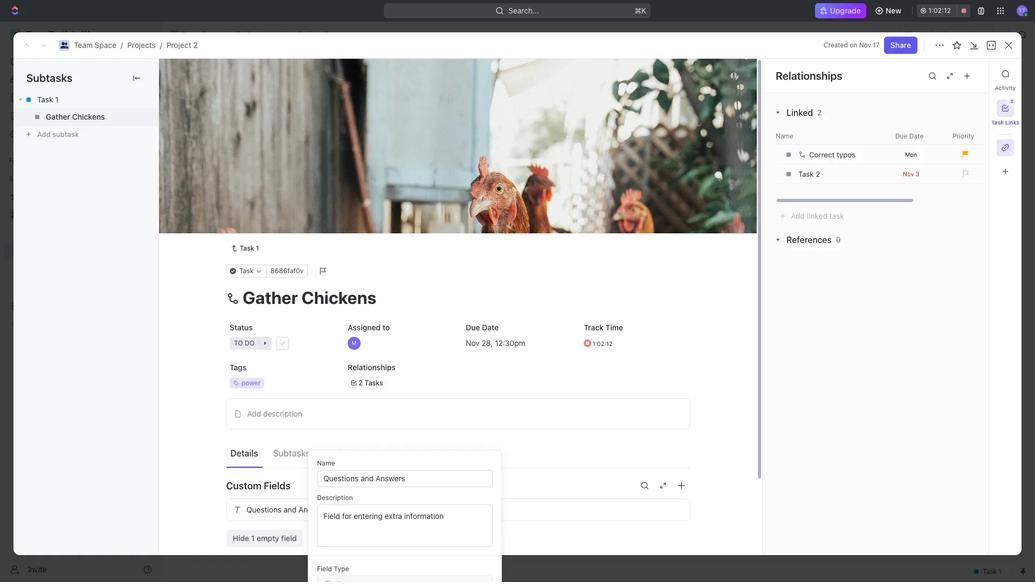 Task type: describe. For each thing, give the bounding box(es) containing it.
inbox
[[26, 74, 45, 84]]

2 horizontal spatial task 1
[[240, 244, 259, 253]]

docs link
[[4, 89, 156, 106]]

0 horizontal spatial team space link
[[74, 40, 116, 50]]

board
[[201, 100, 222, 109]]

correct
[[810, 151, 835, 159]]

add task for bottom add task button
[[217, 225, 249, 234]]

home
[[26, 56, 47, 65]]

task sidebar navigation tab list
[[992, 65, 1020, 180]]

tasks
[[365, 379, 383, 387]]

Search tasks... text field
[[902, 122, 1010, 139]]

references
[[787, 235, 832, 245]]

team space / projects / project 2
[[74, 40, 198, 50]]

new button
[[871, 2, 909, 19]]

add description button
[[230, 406, 687, 423]]

⌘k
[[635, 6, 647, 15]]

add down the automations button
[[958, 69, 972, 78]]

nov
[[860, 41, 872, 49]]

user group image for team space link to the right
[[171, 32, 178, 37]]

references 0
[[787, 235, 841, 245]]

inbox link
[[4, 71, 156, 88]]

task links
[[992, 119, 1020, 126]]

in progress
[[200, 152, 244, 160]]

upgrade link
[[816, 3, 867, 18]]

due
[[466, 323, 480, 332]]

on
[[850, 41, 858, 49]]

correct typos link
[[796, 146, 882, 164]]

empty
[[257, 534, 279, 543]]

chickens
[[72, 112, 105, 121]]

activity
[[996, 85, 1017, 91]]

relationships inside task sidebar content section
[[776, 69, 843, 82]]

tree inside sidebar navigation
[[4, 188, 156, 333]]

new
[[886, 6, 902, 15]]

add down calendar link
[[290, 152, 302, 160]]

0 vertical spatial subtasks
[[26, 72, 72, 84]]

to
[[383, 323, 390, 332]]

date
[[482, 323, 499, 332]]

Select... text field
[[337, 577, 487, 583]]

calendar link
[[273, 97, 307, 112]]

1 inside custom fields element
[[251, 534, 255, 543]]

links
[[1006, 119, 1020, 126]]

team space
[[181, 30, 224, 39]]

assignees
[[450, 126, 482, 134]]

1:02:12 button
[[918, 4, 971, 17]]

calendar
[[275, 100, 307, 109]]

team for team space / projects / project 2
[[74, 40, 93, 50]]

typos
[[837, 151, 856, 159]]

invite
[[28, 565, 47, 574]]

space for team space
[[202, 30, 224, 39]]

fields
[[264, 480, 291, 492]]

1 horizontal spatial team space link
[[168, 28, 227, 41]]

hide button
[[556, 124, 579, 137]]

custom
[[226, 480, 262, 492]]

items
[[353, 449, 376, 458]]

dashboards link
[[4, 107, 156, 125]]

field
[[317, 565, 332, 574]]

8686faf0v button
[[266, 265, 308, 278]]

1 button for 2
[[243, 206, 258, 216]]

custom fields
[[226, 480, 291, 492]]

linked
[[787, 108, 814, 118]]

0 vertical spatial project
[[298, 30, 323, 39]]

board link
[[199, 97, 222, 112]]

task sidebar content section
[[763, 59, 1036, 556]]

description
[[263, 410, 302, 419]]

0 vertical spatial task 1
[[37, 95, 59, 104]]

action items
[[326, 449, 376, 458]]

list link
[[240, 97, 255, 112]]

track
[[584, 323, 604, 332]]

status
[[230, 323, 253, 332]]

table link
[[325, 97, 346, 112]]

questions
[[246, 506, 281, 515]]

gather chickens link
[[13, 108, 159, 126]]

description
[[317, 494, 353, 502]]

and
[[284, 506, 297, 515]]

action
[[326, 449, 351, 458]]

progress
[[209, 152, 244, 160]]

created on nov 17
[[824, 41, 880, 49]]

time
[[606, 323, 623, 332]]

8686faf0v
[[270, 267, 304, 275]]

2 vertical spatial add task button
[[213, 223, 254, 236]]

1 horizontal spatial add task
[[290, 152, 318, 160]]

share button right 17
[[885, 37, 918, 54]]

table
[[327, 100, 346, 109]]

due date
[[466, 323, 499, 332]]

sidebar navigation
[[0, 22, 161, 583]]

2 tasks
[[359, 379, 383, 387]]

answers
[[299, 506, 328, 515]]

2 vertical spatial project
[[187, 64, 236, 82]]

0
[[837, 235, 841, 244]]



Task type: vqa. For each thing, say whether or not it's contained in the screenshot.
the topmost Create
no



Task type: locate. For each thing, give the bounding box(es) containing it.
track time
[[584, 323, 623, 332]]

0 vertical spatial share
[[906, 30, 927, 39]]

task 1 link down task 2
[[226, 242, 264, 255]]

‎task 2 link
[[796, 165, 882, 183]]

share
[[906, 30, 927, 39], [891, 40, 912, 50]]

‎task
[[799, 170, 815, 179]]

details
[[231, 449, 258, 458]]

0 vertical spatial user group image
[[171, 32, 178, 37]]

add inside 'button'
[[247, 410, 261, 419]]

1 horizontal spatial project 2 link
[[284, 28, 332, 41]]

1 horizontal spatial subtasks
[[273, 449, 310, 458]]

1 vertical spatial space
[[95, 40, 116, 50]]

user group image inside team space link
[[171, 32, 178, 37]]

name
[[776, 132, 794, 140], [317, 460, 335, 468]]

0 vertical spatial hide
[[560, 126, 574, 134]]

assigned to
[[348, 323, 390, 332]]

2 horizontal spatial add task
[[958, 69, 991, 78]]

user group image for tree within sidebar navigation
[[11, 212, 19, 218]]

hide for hide
[[560, 126, 574, 134]]

share for share button below new
[[906, 30, 927, 39]]

task
[[974, 69, 991, 78], [37, 95, 53, 104], [992, 119, 1005, 126], [304, 152, 318, 160], [217, 187, 234, 197], [217, 206, 234, 216], [233, 225, 249, 234], [240, 244, 254, 253]]

hide for hide 1 empty field
[[233, 534, 249, 543]]

1 vertical spatial subtasks
[[273, 449, 310, 458]]

1 vertical spatial share
[[891, 40, 912, 50]]

0 vertical spatial add task button
[[952, 65, 997, 83]]

2 vertical spatial user group image
[[11, 212, 19, 218]]

1 horizontal spatial team
[[181, 30, 200, 39]]

task 1 up task 2
[[217, 187, 239, 197]]

subtasks down "home"
[[26, 72, 72, 84]]

type
[[334, 565, 349, 574]]

1 vertical spatial project 2
[[187, 64, 251, 82]]

2 vertical spatial add task
[[217, 225, 249, 234]]

add task down the automations button
[[958, 69, 991, 78]]

name inside task sidebar content section
[[776, 132, 794, 140]]

field type
[[317, 565, 349, 574]]

1 horizontal spatial project 2
[[298, 30, 330, 39]]

subtasks inside 'button'
[[273, 449, 310, 458]]

1 horizontal spatial space
[[202, 30, 224, 39]]

subtasks up the fields
[[273, 449, 310, 458]]

0 horizontal spatial relationships
[[348, 363, 396, 372]]

subtasks
[[26, 72, 72, 84], [273, 449, 310, 458]]

2 vertical spatial task 1
[[240, 244, 259, 253]]

1 horizontal spatial projects link
[[233, 28, 278, 41]]

task 2
[[217, 206, 240, 216]]

team for team space
[[181, 30, 200, 39]]

0 horizontal spatial projects
[[127, 40, 156, 50]]

relationships up 2 tasks
[[348, 363, 396, 372]]

add task down task 2
[[217, 225, 249, 234]]

0 horizontal spatial subtasks
[[26, 72, 72, 84]]

custom fields element
[[226, 499, 690, 548]]

1 vertical spatial user group image
[[60, 42, 68, 49]]

1 horizontal spatial projects
[[247, 30, 275, 39]]

automations button
[[938, 26, 994, 43]]

add task button down calendar link
[[277, 150, 323, 163]]

0 vertical spatial 1 button
[[242, 187, 257, 197]]

1 vertical spatial 1 button
[[243, 206, 258, 216]]

user group image
[[171, 32, 178, 37], [60, 42, 68, 49], [11, 212, 19, 218]]

list
[[242, 100, 255, 109]]

user group image down the spaces
[[11, 212, 19, 218]]

0 horizontal spatial projects link
[[127, 40, 156, 50]]

task 1 up dashboards
[[37, 95, 59, 104]]

2 inside linked 2
[[818, 108, 823, 117]]

1 vertical spatial relationships
[[348, 363, 396, 372]]

docs
[[26, 93, 44, 102]]

0 vertical spatial projects
[[247, 30, 275, 39]]

1 horizontal spatial add task button
[[277, 150, 323, 163]]

hide inside custom fields element
[[233, 534, 249, 543]]

0 horizontal spatial project 2
[[187, 64, 251, 82]]

team space link
[[168, 28, 227, 41], [74, 40, 116, 50]]

1 button right task 2
[[243, 206, 258, 216]]

1
[[55, 95, 59, 104], [236, 187, 239, 197], [252, 188, 255, 196], [253, 207, 256, 215], [256, 244, 259, 253], [251, 534, 255, 543]]

spaces
[[9, 175, 31, 183]]

share for share button right of 17
[[891, 40, 912, 50]]

hide 1 empty field
[[233, 534, 297, 543]]

add left "description"
[[247, 410, 261, 419]]

0 horizontal spatial task 1
[[37, 95, 59, 104]]

0 horizontal spatial project 2 link
[[167, 40, 198, 50]]

1 horizontal spatial name
[[776, 132, 794, 140]]

2 horizontal spatial add task button
[[952, 65, 997, 83]]

share button
[[900, 26, 933, 43], [885, 37, 918, 54]]

project 2 link
[[284, 28, 332, 41], [167, 40, 198, 50]]

relationships
[[776, 69, 843, 82], [348, 363, 396, 372]]

None text field
[[324, 471, 487, 487], [324, 512, 487, 540], [324, 471, 487, 487], [324, 512, 487, 540]]

add task
[[958, 69, 991, 78], [290, 152, 318, 160], [217, 225, 249, 234]]

created
[[824, 41, 849, 49]]

user group image up home link
[[60, 42, 68, 49]]

/
[[229, 30, 231, 39], [280, 30, 282, 39], [121, 40, 123, 50], [160, 40, 162, 50]]

in
[[200, 152, 207, 160]]

2 button
[[998, 98, 1017, 117]]

upgrade
[[831, 6, 862, 15]]

task 1 link up chickens
[[13, 91, 159, 108]]

task 1 down task 2
[[240, 244, 259, 253]]

user group image left team space
[[171, 32, 178, 37]]

add down task 2
[[217, 225, 231, 234]]

linked 2
[[787, 108, 823, 118]]

2
[[325, 30, 330, 39], [193, 40, 198, 50], [239, 64, 248, 82], [1012, 99, 1014, 104], [818, 108, 823, 117], [256, 152, 260, 160], [816, 170, 821, 179], [236, 206, 240, 216], [359, 379, 363, 387]]

share down new 'button'
[[906, 30, 927, 39]]

1 horizontal spatial user group image
[[60, 42, 68, 49]]

1 vertical spatial projects
[[127, 40, 156, 50]]

share button down new
[[900, 26, 933, 43]]

0 horizontal spatial user group image
[[11, 212, 19, 218]]

gantt link
[[364, 97, 386, 112]]

search...
[[509, 6, 540, 15]]

action items button
[[321, 444, 380, 463]]

0 vertical spatial name
[[776, 132, 794, 140]]

2 inside button
[[1012, 99, 1014, 104]]

space
[[202, 30, 224, 39], [95, 40, 116, 50]]

0 horizontal spatial hide
[[233, 534, 249, 543]]

0 vertical spatial project 2
[[298, 30, 330, 39]]

add
[[958, 69, 972, 78], [290, 152, 302, 160], [217, 225, 231, 234], [247, 410, 261, 419]]

0 vertical spatial add task
[[958, 69, 991, 78]]

name down the linked
[[776, 132, 794, 140]]

field
[[281, 534, 297, 543]]

1 horizontal spatial task 1
[[217, 187, 239, 197]]

1 vertical spatial hide
[[233, 534, 249, 543]]

0 vertical spatial relationships
[[776, 69, 843, 82]]

17
[[874, 41, 880, 49]]

share right 17
[[891, 40, 912, 50]]

home link
[[4, 52, 156, 70]]

0 vertical spatial space
[[202, 30, 224, 39]]

0 vertical spatial team
[[181, 30, 200, 39]]

hide
[[560, 126, 574, 134], [233, 534, 249, 543]]

1 horizontal spatial relationships
[[776, 69, 843, 82]]

0 horizontal spatial team
[[74, 40, 93, 50]]

team
[[181, 30, 200, 39], [74, 40, 93, 50]]

relationships up linked 2
[[776, 69, 843, 82]]

user group image inside tree
[[11, 212, 19, 218]]

custom fields button
[[226, 473, 690, 499]]

Edit task name text field
[[226, 288, 690, 308]]

0 horizontal spatial space
[[95, 40, 116, 50]]

gather chickens
[[46, 112, 105, 121]]

projects
[[247, 30, 275, 39], [127, 40, 156, 50]]

1 button
[[242, 187, 257, 197], [243, 206, 258, 216]]

1 button for 1
[[242, 187, 257, 197]]

add description
[[247, 410, 302, 419]]

0 horizontal spatial add task
[[217, 225, 249, 234]]

automations
[[943, 30, 988, 39]]

0 vertical spatial task 1 link
[[13, 91, 159, 108]]

1 vertical spatial task 1
[[217, 187, 239, 197]]

favorites button
[[4, 154, 41, 167]]

add task button up activity at top
[[952, 65, 997, 83]]

1 vertical spatial project
[[167, 40, 191, 50]]

details button
[[226, 444, 263, 463]]

questions and answers
[[246, 506, 328, 515]]

space for team space / projects / project 2
[[95, 40, 116, 50]]

hide inside button
[[560, 126, 574, 134]]

2 horizontal spatial user group image
[[171, 32, 178, 37]]

0 horizontal spatial name
[[317, 460, 335, 468]]

task 1 link
[[13, 91, 159, 108], [226, 242, 264, 255]]

task inside tab list
[[992, 119, 1005, 126]]

add task button down task 2
[[213, 223, 254, 236]]

0 horizontal spatial add task button
[[213, 223, 254, 236]]

1 button down progress
[[242, 187, 257, 197]]

1 vertical spatial add task
[[290, 152, 318, 160]]

0 horizontal spatial task 1 link
[[13, 91, 159, 108]]

assigned
[[348, 323, 381, 332]]

1 vertical spatial add task button
[[277, 150, 323, 163]]

name down action
[[317, 460, 335, 468]]

tree
[[4, 188, 156, 333]]

‎task 2
[[799, 170, 821, 179]]

projects link
[[233, 28, 278, 41], [127, 40, 156, 50]]

add task button
[[952, 65, 997, 83], [277, 150, 323, 163], [213, 223, 254, 236]]

favorites
[[9, 156, 37, 165]]

subtasks button
[[269, 444, 315, 463]]

correct typos
[[810, 151, 856, 159]]

1 vertical spatial task 1 link
[[226, 242, 264, 255]]

1 horizontal spatial task 1 link
[[226, 242, 264, 255]]

add task for topmost add task button
[[958, 69, 991, 78]]

gather
[[46, 112, 70, 121]]

1:02:12
[[929, 6, 952, 15]]

1 horizontal spatial hide
[[560, 126, 574, 134]]

add task down the calendar
[[290, 152, 318, 160]]

tags
[[230, 363, 246, 372]]

1 vertical spatial name
[[317, 460, 335, 468]]

assignees button
[[436, 124, 487, 137]]

gantt
[[366, 100, 386, 109]]

dashboards
[[26, 111, 68, 120]]

1 vertical spatial team
[[74, 40, 93, 50]]



